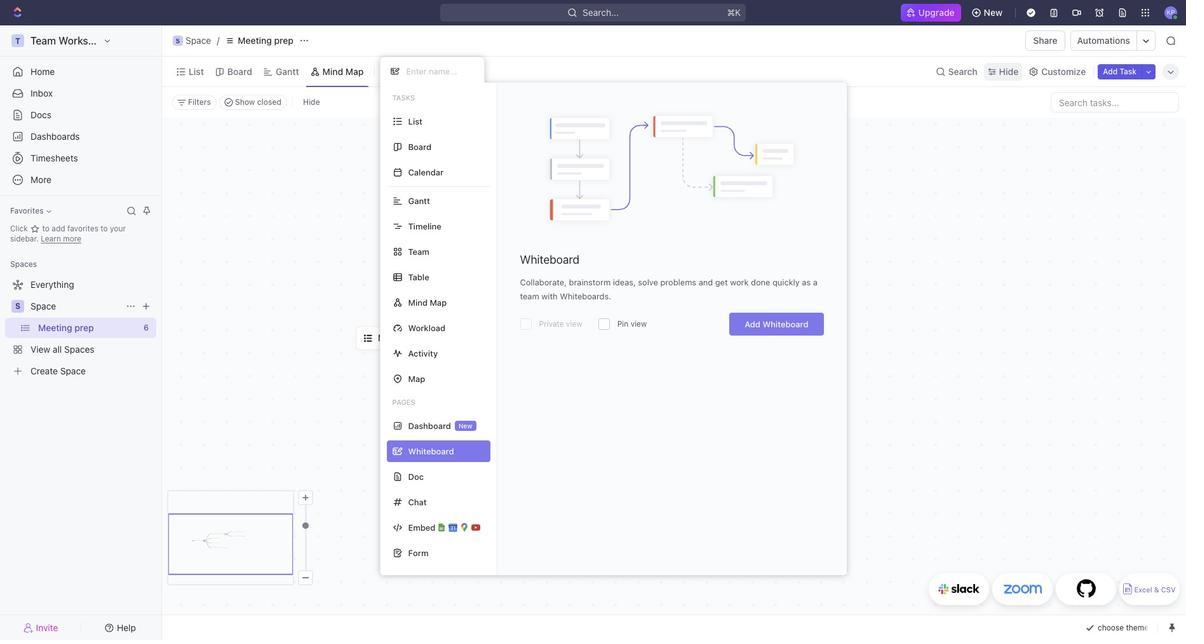 Task type: locate. For each thing, give the bounding box(es) containing it.
0 horizontal spatial space, , element
[[11, 300, 24, 313]]

1 view from the left
[[566, 319, 583, 329]]

new right upgrade
[[985, 7, 1003, 18]]

s space /
[[176, 35, 220, 46]]

s inside navigation
[[15, 301, 20, 311]]

0 horizontal spatial view
[[566, 319, 583, 329]]

timesheets
[[31, 153, 78, 163]]

s for s
[[15, 301, 20, 311]]

0 horizontal spatial map
[[346, 66, 364, 77]]

1 horizontal spatial space
[[186, 35, 211, 46]]

your
[[110, 224, 126, 233]]

team
[[520, 291, 540, 301]]

0 horizontal spatial s
[[15, 301, 20, 311]]

view right private
[[566, 319, 583, 329]]

board
[[228, 66, 252, 77], [408, 141, 432, 152]]

1 horizontal spatial mind map
[[408, 297, 447, 307]]

0 vertical spatial space, , element
[[173, 36, 183, 46]]

whiteboard up collaborate,
[[520, 253, 580, 266]]

list
[[189, 66, 204, 77], [408, 116, 423, 126]]

mind map up the workload
[[408, 297, 447, 307]]

1 vertical spatial add
[[745, 319, 761, 329]]

favorites
[[10, 206, 44, 216]]

list down tasks
[[408, 116, 423, 126]]

Search tasks... text field
[[1052, 93, 1179, 112]]

add for add whiteboard
[[745, 319, 761, 329]]

1 vertical spatial map
[[430, 297, 447, 307]]

favorites button
[[5, 203, 56, 219]]

0 vertical spatial add
[[1104, 66, 1118, 76]]

1 horizontal spatial board
[[408, 141, 432, 152]]

map inside mind map link
[[346, 66, 364, 77]]

1 vertical spatial whiteboard
[[763, 319, 809, 329]]

brainstorm
[[569, 277, 611, 287]]

form
[[408, 548, 429, 558]]

0 vertical spatial board
[[228, 66, 252, 77]]

0 horizontal spatial add
[[745, 319, 761, 329]]

mind
[[323, 66, 343, 77], [408, 297, 428, 307]]

0 vertical spatial space
[[186, 35, 211, 46]]

mind map up hide button
[[323, 66, 364, 77]]

0 horizontal spatial hide
[[303, 97, 320, 107]]

0 horizontal spatial gantt
[[276, 66, 299, 77]]

view for private view
[[566, 319, 583, 329]]

1 horizontal spatial to
[[101, 224, 108, 233]]

invite
[[36, 622, 58, 633]]

hide right search at right top
[[1000, 66, 1019, 77]]

share button
[[1026, 31, 1066, 51]]

hide
[[1000, 66, 1019, 77], [303, 97, 320, 107]]

0 horizontal spatial mind
[[323, 66, 343, 77]]

0 vertical spatial list
[[189, 66, 204, 77]]

docs link
[[5, 105, 156, 125]]

sidebar navigation
[[0, 25, 162, 640]]

0 horizontal spatial whiteboard
[[520, 253, 580, 266]]

list down the s space /
[[189, 66, 204, 77]]

whiteboard down quickly
[[763, 319, 809, 329]]

1 vertical spatial mind
[[408, 297, 428, 307]]

add
[[1104, 66, 1118, 76], [745, 319, 761, 329]]

1 horizontal spatial space, , element
[[173, 36, 183, 46]]

board up show
[[228, 66, 252, 77]]

s left /
[[176, 37, 180, 45]]

upgrade link
[[901, 4, 962, 22]]

gantt
[[276, 66, 299, 77], [408, 195, 430, 206]]

get
[[716, 277, 728, 287]]

inbox
[[31, 88, 53, 99]]

0 horizontal spatial to
[[42, 224, 50, 233]]

1 vertical spatial space
[[31, 301, 56, 312]]

s
[[176, 37, 180, 45], [15, 301, 20, 311]]

0 vertical spatial whiteboard
[[520, 253, 580, 266]]

ideas,
[[613, 277, 636, 287]]

1 horizontal spatial gantt
[[408, 195, 430, 206]]

new inside button
[[985, 7, 1003, 18]]

chat
[[408, 497, 427, 507]]

invite user image
[[23, 622, 33, 634]]

share
[[1034, 35, 1058, 46]]

gantt up timeline on the top left
[[408, 195, 430, 206]]

pin
[[618, 319, 629, 329]]

pin view
[[618, 319, 647, 329]]

1 horizontal spatial whiteboard
[[763, 319, 809, 329]]

s down spaces
[[15, 301, 20, 311]]

timeline
[[408, 221, 442, 231]]

to add favorites to your sidebar.
[[10, 224, 126, 243]]

1 horizontal spatial hide
[[1000, 66, 1019, 77]]

0 horizontal spatial list
[[189, 66, 204, 77]]

space down spaces
[[31, 301, 56, 312]]

1 vertical spatial s
[[15, 301, 20, 311]]

1 horizontal spatial add
[[1104, 66, 1118, 76]]

0 vertical spatial hide
[[1000, 66, 1019, 77]]

map
[[346, 66, 364, 77], [430, 297, 447, 307], [408, 373, 425, 384]]

0 vertical spatial map
[[346, 66, 364, 77]]

1 horizontal spatial mind
[[408, 297, 428, 307]]

1 vertical spatial hide
[[303, 97, 320, 107]]

space, , element left /
[[173, 36, 183, 46]]

1 horizontal spatial map
[[408, 373, 425, 384]]

solve
[[638, 277, 659, 287]]

add
[[52, 224, 65, 233]]

2 vertical spatial map
[[408, 373, 425, 384]]

0 vertical spatial gantt
[[276, 66, 299, 77]]

0 horizontal spatial space
[[31, 301, 56, 312]]

space
[[186, 35, 211, 46], [31, 301, 56, 312]]

0 vertical spatial mind map
[[323, 66, 364, 77]]

0 vertical spatial s
[[176, 37, 180, 45]]

1 vertical spatial gantt
[[408, 195, 430, 206]]

2 view from the left
[[631, 319, 647, 329]]

gantt down prep at the top left of page
[[276, 66, 299, 77]]

2 horizontal spatial map
[[430, 297, 447, 307]]

1 vertical spatial space, , element
[[11, 300, 24, 313]]

Enter name... field
[[405, 65, 474, 77]]

space, , element down spaces
[[11, 300, 24, 313]]

space left /
[[186, 35, 211, 46]]

⌘k
[[727, 7, 741, 18]]

space, , element
[[173, 36, 183, 46], [11, 300, 24, 313]]

1 horizontal spatial view
[[631, 319, 647, 329]]

0 horizontal spatial board
[[228, 66, 252, 77]]

add task button
[[1099, 64, 1142, 79]]

dashboards
[[31, 131, 80, 142]]

timesheets link
[[5, 148, 156, 168]]

add left task
[[1104, 66, 1118, 76]]

1 horizontal spatial s
[[176, 37, 180, 45]]

doc
[[408, 471, 424, 482]]

excel & csv
[[1135, 586, 1176, 594]]

0 vertical spatial mind
[[323, 66, 343, 77]]

add down done
[[745, 319, 761, 329]]

to
[[42, 224, 50, 233], [101, 224, 108, 233]]

mind down table
[[408, 297, 428, 307]]

board up calendar
[[408, 141, 432, 152]]

to up learn
[[42, 224, 50, 233]]

learn more link
[[41, 234, 81, 243]]

whiteboards.
[[560, 291, 612, 301]]

new
[[985, 7, 1003, 18], [459, 422, 473, 430]]

to left your at the left top of page
[[101, 224, 108, 233]]

/
[[217, 35, 220, 46]]

new right dashboard
[[459, 422, 473, 430]]

hide right closed
[[303, 97, 320, 107]]

learn
[[41, 234, 61, 243]]

view right pin
[[631, 319, 647, 329]]

0 horizontal spatial new
[[459, 422, 473, 430]]

s inside the s space /
[[176, 37, 180, 45]]

1 horizontal spatial new
[[985, 7, 1003, 18]]

hide inside dropdown button
[[1000, 66, 1019, 77]]

add inside button
[[1104, 66, 1118, 76]]

0 vertical spatial new
[[985, 7, 1003, 18]]

mind up hide button
[[323, 66, 343, 77]]

1 horizontal spatial list
[[408, 116, 423, 126]]

upgrade
[[919, 7, 955, 18]]



Task type: vqa. For each thing, say whether or not it's contained in the screenshot.
Enter name... field
yes



Task type: describe. For each thing, give the bounding box(es) containing it.
with
[[542, 291, 558, 301]]

show closed
[[235, 97, 282, 107]]

as
[[803, 277, 811, 287]]

mind map link
[[320, 63, 364, 80]]

task
[[1120, 66, 1137, 76]]

home
[[31, 66, 55, 77]]

search
[[949, 66, 978, 77]]

click
[[10, 224, 30, 233]]

done
[[751, 277, 771, 287]]

search button
[[932, 63, 982, 80]]

1 vertical spatial board
[[408, 141, 432, 152]]

customize button
[[1026, 63, 1090, 80]]

meeting prep
[[238, 35, 294, 46]]

space, , element inside sidebar navigation
[[11, 300, 24, 313]]

collaborate, brainstorm ideas, solve problems and get work done quickly as a team with whiteboards.
[[520, 277, 818, 301]]

hide button
[[298, 95, 325, 110]]

problems
[[661, 277, 697, 287]]

table
[[408, 272, 430, 282]]

meeting
[[238, 35, 272, 46]]

gantt link
[[273, 63, 299, 80]]

docs
[[31, 109, 52, 120]]

1 to from the left
[[42, 224, 50, 233]]

quickly
[[773, 277, 800, 287]]

new button
[[967, 3, 1011, 23]]

a
[[814, 277, 818, 287]]

list link
[[186, 63, 204, 80]]

work
[[731, 277, 749, 287]]

s for s space /
[[176, 37, 180, 45]]

1 vertical spatial new
[[459, 422, 473, 430]]

0 horizontal spatial mind map
[[323, 66, 364, 77]]

dashboards link
[[5, 127, 156, 147]]

activity
[[408, 348, 438, 358]]

add whiteboard
[[745, 319, 809, 329]]

automations
[[1078, 35, 1131, 46]]

automations button
[[1072, 31, 1137, 50]]

hide inside button
[[303, 97, 320, 107]]

private view
[[539, 319, 583, 329]]

space inside sidebar navigation
[[31, 301, 56, 312]]

customize
[[1042, 66, 1087, 77]]

collaborate,
[[520, 277, 567, 287]]

prep
[[274, 35, 294, 46]]

search...
[[583, 7, 619, 18]]

excel
[[1135, 586, 1153, 594]]

2 to from the left
[[101, 224, 108, 233]]

&
[[1155, 586, 1160, 594]]

spaces
[[10, 259, 37, 269]]

workload
[[408, 323, 446, 333]]

pages
[[393, 398, 416, 406]]

private
[[539, 319, 564, 329]]

add for add task
[[1104, 66, 1118, 76]]

invite button
[[5, 619, 77, 637]]

inbox link
[[5, 83, 156, 104]]

embed
[[408, 522, 436, 532]]

more
[[63, 234, 81, 243]]

board link
[[225, 63, 252, 80]]

closed
[[257, 97, 282, 107]]

excel & csv link
[[1120, 573, 1181, 605]]

space link
[[31, 296, 121, 317]]

csv
[[1162, 586, 1176, 594]]

meeting prep link
[[222, 33, 297, 48]]

team
[[408, 246, 430, 257]]

show closed button
[[219, 95, 287, 110]]

1 vertical spatial list
[[408, 116, 423, 126]]

home link
[[5, 62, 156, 82]]

hide button
[[985, 63, 1023, 80]]

sidebar.
[[10, 234, 39, 243]]

tasks
[[393, 93, 415, 102]]

and
[[699, 277, 713, 287]]

calendar
[[408, 167, 444, 177]]

view for pin view
[[631, 319, 647, 329]]

add task
[[1104, 66, 1137, 76]]

show
[[235, 97, 255, 107]]

learn more
[[41, 234, 81, 243]]

1 vertical spatial mind map
[[408, 297, 447, 307]]

dashboard
[[408, 421, 451, 431]]

favorites
[[67, 224, 98, 233]]



